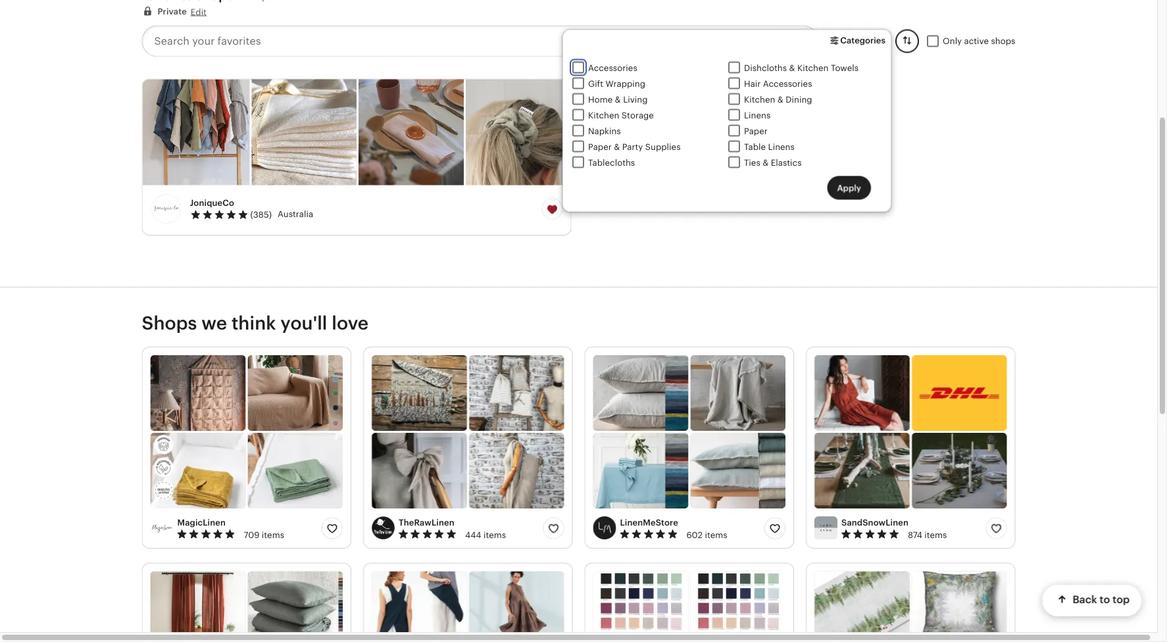 Task type: vqa. For each thing, say whether or not it's contained in the screenshot.
the 114.95 to the middle
no



Task type: describe. For each thing, give the bounding box(es) containing it.
Search your favorites text field
[[142, 26, 779, 57]]

dishcloths
[[744, 64, 787, 73]]

private
[[158, 7, 187, 17]]

storage
[[622, 111, 654, 121]]

supplies
[[645, 142, 681, 152]]

love
[[332, 313, 369, 334]]

only active shops
[[943, 37, 1016, 46]]

& for ties & elastics
[[763, 158, 769, 168]]

874
[[908, 530, 923, 540]]

joniqueco
[[190, 198, 234, 208]]

602
[[687, 530, 703, 540]]

444
[[465, 530, 481, 540]]

menu containing accessories
[[563, 30, 892, 213]]

living
[[623, 95, 648, 105]]

categories button
[[823, 30, 892, 53]]

linenmestore
[[620, 518, 678, 528]]

1 horizontal spatial paper
[[744, 127, 768, 137]]

2 item from this shop image from the left
[[252, 80, 357, 186]]

ties
[[744, 158, 761, 168]]

items for 709 items
[[262, 530, 284, 540]]

kitchen & dining kitchen storage
[[588, 95, 813, 121]]

hair
[[744, 79, 761, 89]]

tablecloths
[[588, 158, 635, 168]]

categories
[[841, 36, 886, 46]]

hair accessories home & living
[[588, 79, 812, 105]]

shops
[[991, 37, 1016, 46]]

avatar belonging to joniqueco image
[[150, 193, 182, 225]]

apply
[[837, 183, 861, 193]]

back to top button
[[1043, 585, 1142, 617]]

& inside paper paper & party supplies
[[614, 142, 620, 152]]

linens inside table linens tablecloths
[[768, 142, 795, 152]]

edit button
[[191, 6, 207, 18]]

magiclinen
[[177, 518, 226, 528]]

linens napkins
[[588, 111, 771, 137]]

874 items
[[908, 530, 947, 540]]

1 vertical spatial kitchen
[[744, 95, 775, 105]]

602 items
[[687, 530, 728, 540]]

gift
[[588, 79, 604, 89]]

table
[[744, 142, 766, 152]]

apply button
[[827, 176, 871, 200]]

wrapping
[[606, 79, 646, 89]]

0 vertical spatial accessories
[[588, 64, 638, 73]]

sandsnowlinen
[[842, 518, 909, 528]]



Task type: locate. For each thing, give the bounding box(es) containing it.
kitchen left towels on the top of the page
[[798, 64, 829, 73]]

& for dishcloths & kitchen towels gift wrapping
[[789, 64, 795, 73]]

& inside dishcloths & kitchen towels gift wrapping
[[789, 64, 795, 73]]

&
[[789, 64, 795, 73], [615, 95, 621, 105], [778, 95, 784, 105], [614, 142, 620, 152], [763, 158, 769, 168]]

2 items from the left
[[484, 530, 506, 540]]

accessories
[[588, 64, 638, 73], [763, 79, 812, 89]]

items for 444 items
[[484, 530, 506, 540]]

linens up "table"
[[744, 111, 771, 121]]

you'll
[[281, 313, 327, 334]]

towels
[[831, 64, 859, 73]]

1 horizontal spatial accessories
[[763, 79, 812, 89]]

shops we think you'll love
[[142, 313, 369, 334]]

dishcloths & kitchen towels gift wrapping
[[588, 64, 859, 89]]

shops
[[142, 313, 197, 334]]

& for kitchen & dining kitchen storage
[[778, 95, 784, 105]]

party
[[622, 142, 643, 152]]

0 vertical spatial kitchen
[[798, 64, 829, 73]]

& right the ties at the top right of the page
[[763, 158, 769, 168]]

to
[[1100, 594, 1110, 606]]

paper
[[744, 127, 768, 137], [588, 142, 612, 152]]

linens up elastics
[[768, 142, 795, 152]]

items right "602" at the bottom of page
[[705, 530, 728, 540]]

top
[[1113, 594, 1130, 606]]

2 vertical spatial kitchen
[[588, 111, 620, 121]]

2 horizontal spatial kitchen
[[798, 64, 829, 73]]

0 vertical spatial linens
[[744, 111, 771, 121]]

1 vertical spatial linens
[[768, 142, 795, 152]]

0 vertical spatial paper
[[744, 127, 768, 137]]

items right 709
[[262, 530, 284, 540]]

& right home
[[615, 95, 621, 105]]

menu
[[563, 30, 892, 213]]

3 item from this shop image from the left
[[359, 80, 464, 186]]

linens inside linens napkins
[[744, 111, 771, 121]]

australia
[[278, 210, 313, 219]]

4 items from the left
[[925, 530, 947, 540]]

dining
[[786, 95, 813, 105]]

only
[[943, 37, 962, 46]]

accessories inside the hair accessories home & living
[[763, 79, 812, 89]]

1 vertical spatial paper
[[588, 142, 612, 152]]

3 items from the left
[[705, 530, 728, 540]]

& inside the hair accessories home & living
[[615, 95, 621, 105]]

we
[[202, 313, 227, 334]]

0 horizontal spatial kitchen
[[588, 111, 620, 121]]

paper up "table"
[[744, 127, 768, 137]]

(385)
[[250, 210, 272, 220]]

1 horizontal spatial kitchen
[[744, 95, 775, 105]]

& right "dishcloths"
[[789, 64, 795, 73]]

709 items
[[244, 530, 284, 540]]

elastics
[[771, 158, 802, 168]]

item from this shop image
[[142, 80, 250, 186], [252, 80, 357, 186], [359, 80, 464, 186], [466, 80, 571, 186]]

items right 874
[[925, 530, 947, 540]]

linens
[[744, 111, 771, 121], [768, 142, 795, 152]]

1 item from this shop image from the left
[[142, 80, 250, 186]]

edit
[[191, 7, 207, 17]]

therawlinen
[[399, 518, 455, 528]]

& left party
[[614, 142, 620, 152]]

1 items from the left
[[262, 530, 284, 540]]

items for 602 items
[[705, 530, 728, 540]]

& left dining
[[778, 95, 784, 105]]

kitchen down hair
[[744, 95, 775, 105]]

& inside 'kitchen & dining kitchen storage'
[[778, 95, 784, 105]]

709
[[244, 530, 260, 540]]

444 items
[[465, 530, 506, 540]]

paper down "napkins"
[[588, 142, 612, 152]]

table linens tablecloths
[[588, 142, 795, 168]]

ties & elastics
[[744, 158, 802, 168]]

kitchen up "napkins"
[[588, 111, 620, 121]]

home
[[588, 95, 613, 105]]

back to top
[[1073, 594, 1130, 606]]

kitchen
[[798, 64, 829, 73], [744, 95, 775, 105], [588, 111, 620, 121]]

items right 444
[[484, 530, 506, 540]]

4 item from this shop image from the left
[[466, 80, 571, 186]]

0 horizontal spatial accessories
[[588, 64, 638, 73]]

accessories up dining
[[763, 79, 812, 89]]

1 vertical spatial accessories
[[763, 79, 812, 89]]

items
[[262, 530, 284, 540], [484, 530, 506, 540], [705, 530, 728, 540], [925, 530, 947, 540]]

active
[[964, 37, 989, 46]]

accessories up wrapping
[[588, 64, 638, 73]]

0 horizontal spatial paper
[[588, 142, 612, 152]]

kitchen inside dishcloths & kitchen towels gift wrapping
[[798, 64, 829, 73]]

items for 874 items
[[925, 530, 947, 540]]

think
[[232, 313, 276, 334]]

paper paper & party supplies
[[588, 127, 768, 152]]

napkins
[[588, 127, 621, 137]]

back
[[1073, 594, 1097, 606]]



